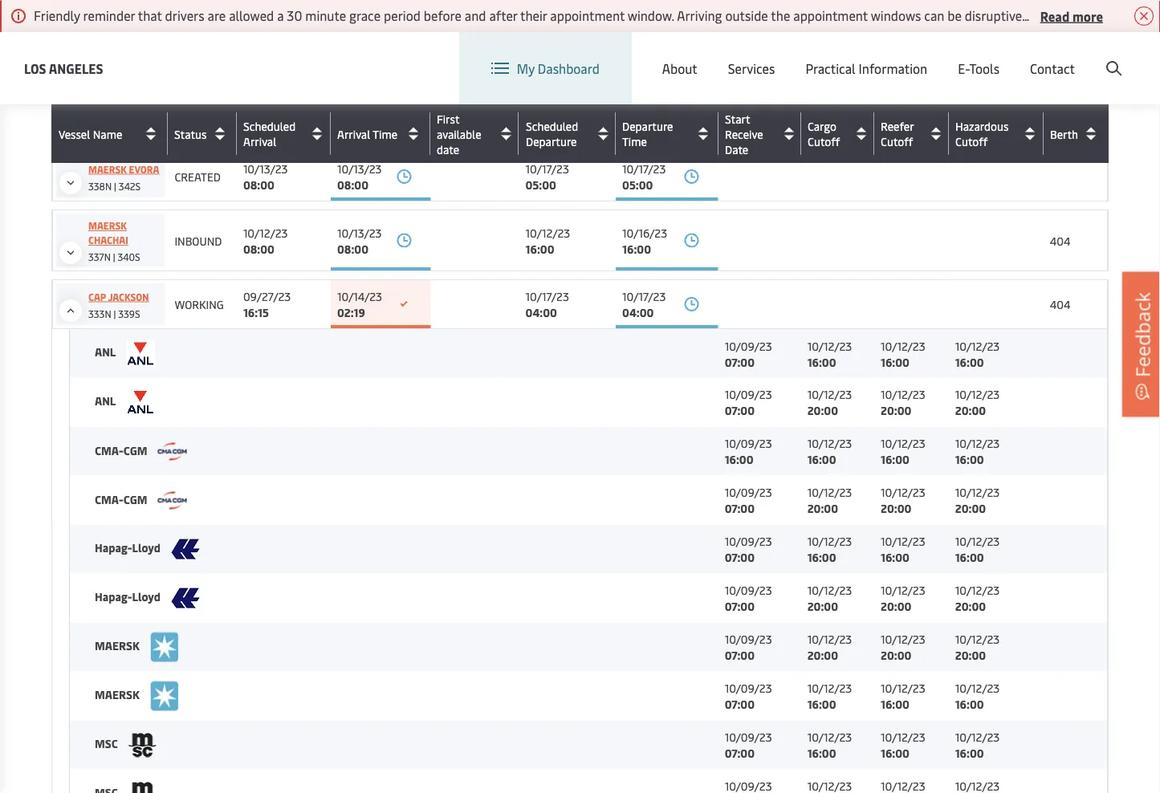 Task type: describe. For each thing, give the bounding box(es) containing it.
practical information
[[806, 60, 927, 77]]

cma cgm image
[[158, 492, 187, 510]]

hazardous cutoff
[[955, 118, 1009, 149]]

status
[[174, 126, 207, 141]]

contact button
[[1030, 32, 1075, 104]]

my dashboard
[[517, 60, 600, 77]]

07:00 for hapag lloyd icon
[[725, 599, 755, 614]]

10/13/23 down scheduled arrival
[[243, 161, 288, 176]]

342s
[[119, 179, 141, 192]]

los angeles link
[[24, 58, 103, 78]]

10/13/23 for 10/10/23
[[337, 103, 382, 118]]

vessel name button
[[59, 121, 164, 147]]

3 07:00 from the top
[[725, 501, 755, 516]]

16:00 inside 10/16/23 16:00
[[622, 241, 651, 256]]

working for 16:15
[[175, 297, 224, 312]]

information
[[859, 60, 927, 77]]

hapag-lloyd for 20:00
[[95, 589, 163, 604]]

08:00 up 10/14/23
[[337, 241, 369, 256]]

8 07:00 from the top
[[725, 745, 755, 761]]

about
[[662, 60, 697, 77]]

10/18/23
[[622, 103, 667, 118]]

chachai
[[88, 234, 128, 246]]

338n
[[88, 179, 112, 192]]

hapag-lloyd for 16:00
[[95, 540, 163, 555]]

10/09/23 16:00
[[725, 436, 772, 467]]

inbound
[[175, 233, 222, 248]]

07:00 for anl icon
[[725, 403, 755, 418]]

more
[[1072, 7, 1103, 24]]

maersk chachai 337n | 340s
[[88, 219, 140, 263]]

switch location
[[830, 47, 921, 64]]

2 10/17/23 04:00 from the left
[[622, 289, 666, 320]]

10/09/23 for cma cgm image
[[725, 436, 772, 451]]

404 for 10/17/23
[[1050, 297, 1070, 312]]

first
[[437, 111, 459, 126]]

10/18/23 19:00
[[622, 103, 667, 134]]

10/09/23 07:00 for anl image
[[725, 338, 772, 369]]

07:00 for hapag lloyd image
[[725, 550, 755, 565]]

departure time button
[[622, 118, 715, 149]]

341s
[[118, 7, 138, 20]]

global menu
[[972, 47, 1045, 64]]

first available date
[[437, 111, 481, 157]]

339s
[[118, 307, 140, 320]]

reefer
[[881, 118, 914, 134]]

feedback
[[1129, 292, 1155, 377]]

ever
[[88, 105, 112, 118]]

hapag- for 16:00
[[95, 540, 132, 555]]

available
[[437, 126, 481, 141]]

| inside 337n | 341s 'button'
[[113, 7, 115, 20]]

09/27/23
[[243, 289, 291, 304]]

4 10/09/23 from the top
[[725, 485, 772, 500]]

start receive date button
[[725, 111, 797, 157]]

arrival time
[[337, 126, 398, 141]]

lloyd for 20:00
[[132, 589, 161, 604]]

departure inside scheduled departure
[[526, 134, 577, 149]]

arrival time button
[[337, 121, 426, 147]]

cgm for cma cgm image
[[123, 442, 147, 457]]

| for maersk evora 338n | 342s
[[114, 179, 116, 192]]

cutoff for hazardous
[[955, 134, 988, 149]]

10/09/23 for maersk image
[[725, 631, 772, 647]]

cap
[[88, 290, 106, 303]]

10/09/23 for hapag lloyd image
[[725, 533, 772, 549]]

08:00 down arrival time
[[337, 177, 369, 192]]

02:00 down my dashboard "popup button"
[[526, 119, 556, 134]]

maersk left maersk image
[[95, 638, 142, 653]]

reefer cutoff
[[881, 118, 914, 149]]

practical
[[806, 60, 856, 77]]

| for ever lucky 1083e | 1083w
[[117, 122, 119, 134]]

lucky
[[114, 105, 143, 118]]

19:00
[[622, 119, 651, 134]]

anl for 16:00
[[95, 344, 118, 359]]

tools
[[969, 60, 1000, 77]]

02:00 left about dropdown button
[[622, 61, 653, 77]]

scheduled for arrival
[[243, 118, 296, 134]]

contact
[[1030, 60, 1075, 77]]

start
[[725, 111, 750, 126]]

| for maersk chachai 337n | 340s
[[113, 250, 115, 263]]

10/11/23 02:00 up scheduled departure
[[526, 45, 568, 77]]

read more button
[[1040, 6, 1103, 26]]

date
[[725, 141, 748, 157]]

menu
[[1012, 47, 1045, 64]]

cutoff for cargo
[[808, 134, 840, 149]]

10/09/23 07:00 for maersk image
[[725, 631, 772, 663]]

evora
[[129, 163, 159, 175]]

1083w inside ever lucky 1083e | 1083w
[[122, 122, 152, 134]]

340s
[[118, 250, 140, 263]]

my
[[517, 60, 535, 77]]

about button
[[662, 32, 697, 104]]

09/27/23 16:15
[[243, 289, 291, 320]]

global menu button
[[937, 32, 1061, 80]]

07:00 for anl image
[[725, 354, 755, 369]]

e-
[[958, 60, 969, 77]]

scheduled departure button
[[526, 118, 612, 149]]

created
[[175, 169, 221, 184]]

| for cap jackson 333n | 339s
[[114, 307, 116, 320]]

jackson
[[108, 290, 149, 303]]

337n | 341s button
[[59, 0, 162, 21]]

337n | 341s
[[88, 7, 138, 20]]

10/09/23 07:00 for hapag lloyd image
[[725, 533, 772, 565]]

switch
[[830, 47, 868, 64]]

reefer cutoff button
[[881, 118, 945, 149]]

10/10/23
[[243, 103, 288, 118]]

date
[[437, 141, 459, 157]]

10/12/23 08:00
[[243, 225, 288, 256]]

services
[[728, 60, 775, 77]]

1 horizontal spatial arrival
[[337, 126, 370, 141]]

02:19
[[337, 305, 365, 320]]

read more
[[1040, 7, 1103, 24]]

scheduled arrival
[[243, 118, 296, 149]]

2 04:00 from the left
[[622, 305, 654, 320]]

read
[[1040, 7, 1070, 24]]

working for 18:00
[[175, 111, 224, 126]]

1 04:00 from the left
[[526, 305, 557, 320]]

dashboard
[[538, 60, 600, 77]]

10/09/23 for hapag lloyd icon
[[725, 582, 772, 598]]

cma-cgm for cma cgm icon
[[95, 491, 150, 506]]

10/14/23 02:19
[[337, 289, 382, 320]]

10/09/23 07:00 for anl icon
[[725, 387, 772, 418]]

10/16/23
[[622, 225, 667, 240]]

10/11/23 02:00 down my dashboard
[[526, 103, 568, 134]]

07:00 for maersk icon at left bottom
[[725, 696, 755, 712]]



Task type: locate. For each thing, give the bounding box(es) containing it.
2 cma-cgm from the top
[[95, 491, 150, 506]]

arrival right scheduled arrival button
[[337, 126, 370, 141]]

1 msc image from the top
[[128, 732, 157, 758]]

0 horizontal spatial cutoff
[[808, 134, 840, 149]]

0 horizontal spatial arrival
[[243, 134, 276, 149]]

working left 16:15
[[175, 297, 224, 312]]

0 vertical spatial 337n
[[88, 7, 111, 20]]

1 vertical spatial cma-
[[95, 491, 123, 506]]

hapag lloyd image
[[171, 539, 200, 560]]

hapag- left hapag lloyd icon
[[95, 589, 132, 604]]

lloyd for 16:00
[[132, 540, 161, 555]]

services button
[[728, 32, 775, 104]]

time down the 10/18/23
[[622, 134, 647, 149]]

cma-cgm
[[95, 442, 150, 457], [95, 491, 150, 506]]

10/13/23 for 10/13/23
[[337, 161, 382, 176]]

10/13/23 08:00 for 10/13/23
[[337, 161, 382, 192]]

0 vertical spatial cgm
[[123, 442, 147, 457]]

cma-cgm left cma cgm icon
[[95, 491, 150, 506]]

10/12/23 16:00
[[526, 225, 570, 256], [807, 338, 852, 369], [881, 338, 925, 369], [955, 338, 1000, 369], [807, 436, 852, 467], [881, 436, 925, 467], [955, 436, 1000, 467], [807, 533, 852, 565], [881, 533, 925, 565], [955, 533, 1000, 565], [807, 680, 852, 712], [881, 680, 925, 712], [955, 680, 1000, 712], [807, 729, 852, 761], [881, 729, 925, 761], [955, 729, 1000, 761]]

2 10/09/23 07:00 from the top
[[725, 387, 772, 418]]

hapag-lloyd left hapag lloyd image
[[95, 540, 163, 555]]

my dashboard button
[[491, 32, 600, 104]]

337n inside 'button'
[[88, 7, 111, 20]]

10/14/23
[[337, 289, 382, 304]]

time inside departure time
[[622, 134, 647, 149]]

07:00
[[725, 354, 755, 369], [725, 403, 755, 418], [725, 501, 755, 516], [725, 550, 755, 565], [725, 599, 755, 614], [725, 647, 755, 663], [725, 696, 755, 712], [725, 745, 755, 761]]

| inside ever lucky 1083e | 1083w
[[117, 122, 119, 134]]

2 horizontal spatial cutoff
[[955, 134, 988, 149]]

05:00 inside 10/13/23 05:00
[[337, 119, 368, 134]]

maersk up '338n'
[[88, 163, 127, 175]]

07:00 for maersk image
[[725, 647, 755, 663]]

2 working from the top
[[175, 297, 224, 312]]

10/11/23
[[526, 45, 568, 61], [622, 45, 665, 61], [526, 103, 568, 118]]

2 10/09/23 from the top
[[725, 387, 772, 402]]

1083w
[[122, 64, 152, 77], [122, 122, 152, 134]]

hapag-lloyd left hapag lloyd icon
[[95, 589, 163, 604]]

10/09/23 07:00 for maersk icon at left bottom
[[725, 680, 772, 712]]

10/17/23
[[526, 161, 569, 176], [622, 161, 666, 176], [526, 289, 569, 304], [622, 289, 666, 304]]

| inside maersk evora 338n | 342s
[[114, 179, 116, 192]]

08:00 down scheduled arrival
[[243, 177, 275, 192]]

1 cma- from the top
[[95, 442, 123, 457]]

los angeles
[[24, 59, 103, 77]]

10/13/23 05:00
[[337, 103, 382, 134]]

10/13/23 for 10/12/23
[[337, 225, 382, 240]]

1083e
[[88, 64, 115, 77], [88, 122, 115, 134]]

first available date button
[[437, 111, 515, 157]]

1083w down lucky on the top left
[[122, 122, 152, 134]]

cargo cutoff
[[808, 118, 840, 149]]

hapag-
[[95, 540, 132, 555], [95, 589, 132, 604]]

status button
[[174, 121, 233, 147]]

0 horizontal spatial departure
[[526, 134, 577, 149]]

maersk image
[[150, 680, 179, 712]]

08:00 up 09/27/23
[[243, 241, 275, 256]]

1 07:00 from the top
[[725, 354, 755, 369]]

1 cma-cgm from the top
[[95, 442, 150, 457]]

10/09/23 for anl image
[[725, 338, 772, 353]]

7 07:00 from the top
[[725, 696, 755, 712]]

7 10/09/23 from the top
[[725, 631, 772, 647]]

arrival down 10/10/23
[[243, 134, 276, 149]]

1 horizontal spatial 10/17/23 05:00
[[622, 161, 666, 192]]

cma cgm image
[[158, 443, 187, 461]]

hapag- left hapag lloyd image
[[95, 540, 132, 555]]

departure
[[622, 118, 673, 134], [526, 134, 577, 149]]

9 10/09/23 from the top
[[725, 729, 772, 745]]

1 horizontal spatial 05:00
[[526, 177, 556, 192]]

1083e inside ever lucky 1083e | 1083w
[[88, 122, 115, 134]]

los
[[24, 59, 46, 77]]

feedback button
[[1122, 272, 1160, 417]]

3 cutoff from the left
[[955, 134, 988, 149]]

1 337n from the top
[[88, 7, 111, 20]]

1 vertical spatial cma-cgm
[[95, 491, 150, 506]]

cutoff right cargo cutoff button
[[881, 134, 913, 149]]

departure time
[[622, 118, 673, 149]]

cma- left cma cgm icon
[[95, 491, 123, 506]]

337n left 341s
[[88, 7, 111, 20]]

0 horizontal spatial 04:00
[[526, 305, 557, 320]]

10/09/23 07:00 for hapag lloyd icon
[[725, 582, 772, 614]]

4 10/09/23 07:00 from the top
[[725, 533, 772, 565]]

5 10/09/23 07:00 from the top
[[725, 582, 772, 614]]

1083e | 1083w button
[[59, 46, 152, 77]]

1 vertical spatial lloyd
[[132, 589, 161, 604]]

berth
[[1050, 126, 1078, 141]]

maersk
[[88, 163, 127, 175], [88, 219, 127, 232], [95, 638, 142, 653], [95, 687, 142, 702]]

| inside maersk chachai 337n | 340s
[[113, 250, 115, 263]]

1 vertical spatial cgm
[[123, 491, 147, 506]]

cma-
[[95, 442, 123, 457], [95, 491, 123, 506]]

2 horizontal spatial 05:00
[[622, 177, 653, 192]]

1083w up lucky on the top left
[[122, 64, 152, 77]]

cma- for cma cgm image
[[95, 442, 123, 457]]

scheduled inside scheduled departure button
[[526, 118, 578, 134]]

scheduled inside scheduled arrival button
[[243, 118, 296, 134]]

maersk left maersk icon at left bottom
[[95, 687, 142, 702]]

0 vertical spatial 1083e
[[88, 64, 115, 77]]

10/13/23 08:00 for 10/12/23
[[337, 225, 382, 256]]

anl left anl icon
[[95, 393, 118, 408]]

2 337n from the top
[[88, 250, 111, 263]]

anl left anl image
[[95, 344, 118, 359]]

practical information button
[[806, 32, 927, 104]]

vessel
[[59, 126, 90, 141]]

08:00
[[243, 177, 275, 192], [337, 177, 369, 192], [243, 241, 275, 256], [337, 241, 369, 256]]

receive
[[725, 126, 763, 141]]

maersk evora 338n | 342s
[[88, 163, 159, 192]]

1 vertical spatial anl
[[95, 393, 118, 408]]

0 horizontal spatial 05:00
[[337, 119, 368, 134]]

10/16/23 16:00
[[622, 225, 667, 256]]

cargo cutoff button
[[808, 118, 870, 149]]

1 lloyd from the top
[[132, 540, 161, 555]]

time for departure time
[[622, 134, 647, 149]]

scheduled for departure
[[526, 118, 578, 134]]

arrival
[[337, 126, 370, 141], [243, 134, 276, 149]]

1083e | 1083w
[[88, 64, 152, 77]]

6 07:00 from the top
[[725, 647, 755, 663]]

scheduled departure
[[526, 118, 578, 149]]

1 horizontal spatial 04:00
[[622, 305, 654, 320]]

lloyd left hapag lloyd image
[[132, 540, 161, 555]]

1 10/17/23 05:00 from the left
[[526, 161, 569, 192]]

6 10/09/23 07:00 from the top
[[725, 631, 772, 663]]

1083w inside 1083e | 1083w 'button'
[[122, 64, 152, 77]]

0 vertical spatial hapag-
[[95, 540, 132, 555]]

1 horizontal spatial scheduled
[[526, 118, 578, 134]]

maersk inside maersk evora 338n | 342s
[[88, 163, 127, 175]]

2 cutoff from the left
[[881, 134, 913, 149]]

10/09/23 for maersk icon at left bottom
[[725, 680, 772, 696]]

cutoff inside reefer cutoff
[[881, 134, 913, 149]]

2 1083w from the top
[[122, 122, 152, 134]]

1 working from the top
[[175, 111, 224, 126]]

vessel name
[[59, 126, 122, 141]]

10/10/23 18:00
[[243, 103, 288, 134]]

| inside 1083e | 1083w 'button'
[[117, 64, 119, 77]]

2 cma- from the top
[[95, 491, 123, 506]]

0 horizontal spatial scheduled
[[243, 118, 296, 134]]

5 07:00 from the top
[[725, 599, 755, 614]]

| up lucky on the top left
[[117, 64, 119, 77]]

cma-cgm left cma cgm image
[[95, 442, 150, 457]]

1 vertical spatial 1083e
[[88, 122, 115, 134]]

1 scheduled from the left
[[243, 118, 296, 134]]

10/17/23 05:00 down departure time
[[622, 161, 666, 192]]

05:00 right scheduled arrival button
[[337, 119, 368, 134]]

1 vertical spatial 337n
[[88, 250, 111, 263]]

angeles
[[49, 59, 103, 77]]

0 vertical spatial anl
[[95, 344, 118, 359]]

16:00 inside 10/09/23 16:00
[[725, 452, 753, 467]]

name
[[93, 126, 122, 141]]

cutoff inside hazardous cutoff
[[955, 134, 988, 149]]

| left '340s' on the top of page
[[113, 250, 115, 263]]

| left 342s
[[114, 179, 116, 192]]

hapag lloyd image
[[171, 588, 200, 609]]

e-tools
[[958, 60, 1000, 77]]

1 vertical spatial 404
[[1050, 297, 1070, 312]]

lloyd left hapag lloyd icon
[[132, 589, 161, 604]]

337n inside maersk chachai 337n | 340s
[[88, 250, 111, 263]]

arrival inside scheduled arrival
[[243, 134, 276, 149]]

| down lucky on the top left
[[117, 122, 119, 134]]

3 10/09/23 07:00 from the top
[[725, 485, 772, 516]]

maersk up chachai
[[88, 219, 127, 232]]

3 10/09/23 from the top
[[725, 436, 772, 451]]

0 vertical spatial lloyd
[[132, 540, 161, 555]]

cgm for cma cgm icon
[[123, 491, 147, 506]]

anl image
[[126, 340, 155, 367]]

cargo
[[808, 118, 836, 134]]

10/13/23 up 10/14/23
[[337, 225, 382, 240]]

cgm
[[123, 442, 147, 457], [123, 491, 147, 506]]

| left 339s
[[114, 307, 116, 320]]

|
[[113, 7, 115, 20], [117, 64, 119, 77], [117, 122, 119, 134], [114, 179, 116, 192], [113, 250, 115, 263], [114, 307, 116, 320]]

10/13/23
[[337, 103, 382, 118], [243, 161, 288, 176], [337, 161, 382, 176], [337, 225, 382, 240]]

1 vertical spatial working
[[175, 297, 224, 312]]

1 cutoff from the left
[[808, 134, 840, 149]]

05:00 down scheduled departure
[[526, 177, 556, 192]]

cgm left cma cgm icon
[[123, 491, 147, 506]]

maersk inside maersk chachai 337n | 340s
[[88, 219, 127, 232]]

18:00
[[243, 119, 272, 134]]

2 lloyd from the top
[[132, 589, 161, 604]]

10/13/23 08:00 down arrival time
[[337, 161, 382, 192]]

4 07:00 from the top
[[725, 550, 755, 565]]

2 scheduled from the left
[[526, 118, 578, 134]]

cutoff right start receive date button
[[808, 134, 840, 149]]

1 1083e from the top
[[88, 64, 115, 77]]

2 hapag- from the top
[[95, 589, 132, 604]]

1 vertical spatial hapag-
[[95, 589, 132, 604]]

0 horizontal spatial 10/17/23 04:00
[[526, 289, 569, 320]]

1083e inside 'button'
[[88, 64, 115, 77]]

2 anl from the top
[[95, 393, 118, 408]]

405
[[1050, 111, 1070, 126]]

0 vertical spatial cma-
[[95, 442, 123, 457]]

cma- left cma cgm image
[[95, 442, 123, 457]]

berth button
[[1050, 121, 1104, 147]]

ever lucky 1083e | 1083w
[[88, 105, 152, 134]]

10/13/23 08:00
[[243, 161, 288, 192], [337, 161, 382, 192], [337, 225, 382, 256]]

1 cgm from the top
[[123, 442, 147, 457]]

8 10/09/23 07:00 from the top
[[725, 729, 772, 761]]

anl image
[[126, 389, 155, 416]]

0 horizontal spatial time
[[373, 126, 398, 141]]

msc image
[[128, 732, 157, 758], [128, 781, 157, 793]]

10/17/23 05:00 down scheduled departure
[[526, 161, 569, 192]]

time left date
[[373, 126, 398, 141]]

5 10/09/23 from the top
[[725, 533, 772, 549]]

cutoff right the reefer cutoff button on the right top of page
[[955, 134, 988, 149]]

1 horizontal spatial time
[[622, 134, 647, 149]]

2 msc image from the top
[[128, 781, 157, 793]]

10/09/23 for anl icon
[[725, 387, 772, 402]]

maersk image
[[150, 631, 179, 663]]

1 404 from the top
[[1050, 233, 1070, 248]]

msc
[[95, 735, 120, 751]]

cutoff for reefer
[[881, 134, 913, 149]]

02:00
[[526, 61, 556, 77], [622, 61, 653, 77], [526, 119, 556, 134]]

1 vertical spatial 1083w
[[122, 122, 152, 134]]

0 vertical spatial working
[[175, 111, 224, 126]]

working up created
[[175, 111, 224, 126]]

1 horizontal spatial cutoff
[[881, 134, 913, 149]]

2 hapag-lloyd from the top
[[95, 589, 163, 604]]

10/13/23 08:00 up 10/14/23
[[337, 225, 382, 256]]

16:15
[[243, 305, 269, 320]]

cma-cgm for cma cgm image
[[95, 442, 150, 457]]

anl for 20:00
[[95, 393, 118, 408]]

1 hapag-lloyd from the top
[[95, 540, 163, 555]]

1 horizontal spatial departure
[[622, 118, 673, 134]]

404 for 10/16/23
[[1050, 233, 1070, 248]]

hapag- for 20:00
[[95, 589, 132, 604]]

time for arrival time
[[373, 126, 398, 141]]

hazardous cutoff button
[[955, 118, 1040, 149]]

1 hapag- from the top
[[95, 540, 132, 555]]

333n
[[88, 307, 111, 320]]

1 10/09/23 07:00 from the top
[[725, 338, 772, 369]]

1 horizontal spatial 10/17/23 04:00
[[622, 289, 666, 320]]

0 vertical spatial hapag-lloyd
[[95, 540, 163, 555]]

| left 341s
[[113, 7, 115, 20]]

10/13/23 up arrival time
[[337, 103, 382, 118]]

10/09/23
[[725, 338, 772, 353], [725, 387, 772, 402], [725, 436, 772, 451], [725, 485, 772, 500], [725, 533, 772, 549], [725, 582, 772, 598], [725, 631, 772, 647], [725, 680, 772, 696], [725, 729, 772, 745]]

2 cgm from the top
[[123, 491, 147, 506]]

337n
[[88, 7, 111, 20], [88, 250, 111, 263]]

1 vertical spatial msc image
[[128, 781, 157, 793]]

05:00 up the 10/16/23
[[622, 177, 653, 192]]

10/13/23 down arrival time
[[337, 161, 382, 176]]

| inside cap jackson 333n | 339s
[[114, 307, 116, 320]]

location
[[871, 47, 921, 64]]

hapag-lloyd
[[95, 540, 163, 555], [95, 589, 163, 604]]

10/11/23 02:00 up the 10/18/23
[[622, 45, 665, 77]]

7 10/09/23 07:00 from the top
[[725, 680, 772, 712]]

switch location button
[[804, 47, 921, 64]]

1 10/09/23 from the top
[[725, 338, 772, 353]]

1 1083w from the top
[[122, 64, 152, 77]]

0 vertical spatial cma-cgm
[[95, 442, 150, 457]]

global
[[972, 47, 1009, 64]]

0 vertical spatial msc image
[[128, 732, 157, 758]]

cgm left cma cgm image
[[123, 442, 147, 457]]

0 vertical spatial 1083w
[[122, 64, 152, 77]]

6 10/09/23 from the top
[[725, 582, 772, 598]]

2 10/17/23 05:00 from the left
[[622, 161, 666, 192]]

lloyd
[[132, 540, 161, 555], [132, 589, 161, 604]]

337n down chachai
[[88, 250, 111, 263]]

1 10/17/23 04:00 from the left
[[526, 289, 569, 320]]

0 horizontal spatial 10/17/23 05:00
[[526, 161, 569, 192]]

1 vertical spatial hapag-lloyd
[[95, 589, 163, 604]]

8 10/09/23 from the top
[[725, 680, 772, 696]]

start receive date
[[725, 111, 763, 157]]

10/12/23
[[243, 225, 288, 240], [526, 225, 570, 240], [807, 338, 852, 353], [881, 338, 925, 353], [955, 338, 1000, 353], [807, 387, 852, 402], [881, 387, 925, 402], [955, 387, 1000, 402], [807, 436, 852, 451], [881, 436, 925, 451], [955, 436, 1000, 451], [807, 485, 852, 500], [881, 485, 925, 500], [955, 485, 1000, 500], [807, 533, 852, 549], [881, 533, 925, 549], [955, 533, 1000, 549], [807, 582, 852, 598], [881, 582, 925, 598], [955, 582, 1000, 598], [807, 631, 852, 647], [881, 631, 925, 647], [955, 631, 1000, 647], [807, 680, 852, 696], [881, 680, 925, 696], [955, 680, 1000, 696], [807, 729, 852, 745], [881, 729, 925, 745], [955, 729, 1000, 745]]

2 07:00 from the top
[[725, 403, 755, 418]]

1 anl from the top
[[95, 344, 118, 359]]

cma- for cma cgm icon
[[95, 491, 123, 506]]

2 1083e from the top
[[88, 122, 115, 134]]

0 vertical spatial 404
[[1050, 233, 1070, 248]]

10/13/23 08:00 down scheduled arrival
[[243, 161, 288, 192]]

close alert image
[[1134, 6, 1154, 26]]

08:00 inside 10/12/23 08:00
[[243, 241, 275, 256]]

hazardous
[[955, 118, 1009, 134]]

02:00 up scheduled departure
[[526, 61, 556, 77]]

2 404 from the top
[[1050, 297, 1070, 312]]



Task type: vqa. For each thing, say whether or not it's contained in the screenshot.


